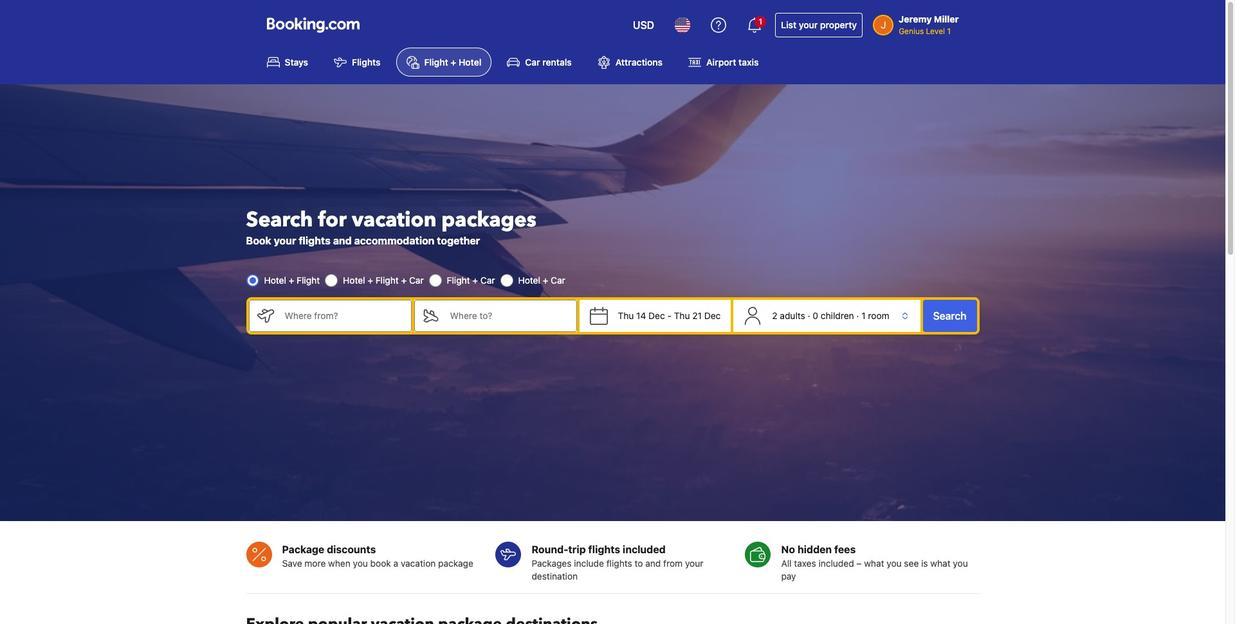 Task type: locate. For each thing, give the bounding box(es) containing it.
·
[[808, 310, 811, 321], [857, 310, 859, 321]]

flights inside search for vacation packages book your flights and accommodation together
[[299, 235, 331, 246]]

all
[[782, 558, 792, 569]]

1 left list
[[759, 17, 763, 26]]

vacation up accommodation
[[352, 206, 437, 234]]

Where from? field
[[274, 300, 412, 332]]

1
[[759, 17, 763, 26], [948, 26, 951, 36], [862, 310, 866, 321]]

1 thu from the left
[[618, 310, 634, 321]]

taxis
[[739, 57, 759, 68]]

dec right 21
[[705, 310, 721, 321]]

1 button
[[740, 10, 770, 41]]

0 vertical spatial search
[[246, 206, 313, 234]]

0 vertical spatial your
[[799, 19, 818, 30]]

0 horizontal spatial thu
[[618, 310, 634, 321]]

car
[[525, 57, 540, 68], [409, 275, 424, 286], [481, 275, 495, 286], [551, 275, 566, 286]]

search inside button
[[934, 310, 967, 322]]

0 vertical spatial flights
[[299, 235, 331, 246]]

vacation inside search for vacation packages book your flights and accommodation together
[[352, 206, 437, 234]]

1 dec from the left
[[649, 310, 665, 321]]

included
[[623, 544, 666, 556], [819, 558, 854, 569]]

you left see
[[887, 558, 902, 569]]

thu
[[618, 310, 634, 321], [674, 310, 690, 321]]

you
[[353, 558, 368, 569], [887, 558, 902, 569], [953, 558, 968, 569]]

1 vertical spatial your
[[274, 235, 296, 246]]

flights left the to
[[607, 558, 633, 569]]

flights
[[299, 235, 331, 246], [589, 544, 621, 556], [607, 558, 633, 569]]

vacation inside package discounts save more when you book a vacation package
[[401, 558, 436, 569]]

1 vertical spatial search
[[934, 310, 967, 322]]

1 left room
[[862, 310, 866, 321]]

2 vertical spatial flights
[[607, 558, 633, 569]]

book
[[246, 235, 271, 246]]

0 horizontal spatial your
[[274, 235, 296, 246]]

you right "is"
[[953, 558, 968, 569]]

and down "for"
[[333, 235, 352, 246]]

dec
[[649, 310, 665, 321], [705, 310, 721, 321]]

2 · from the left
[[857, 310, 859, 321]]

a
[[394, 558, 399, 569]]

1 down the miller
[[948, 26, 951, 36]]

1 horizontal spatial what
[[931, 558, 951, 569]]

vacation
[[352, 206, 437, 234], [401, 558, 436, 569]]

package discounts save more when you book a vacation package
[[282, 544, 474, 569]]

+ for flight + car
[[473, 275, 478, 286]]

search inside search for vacation packages book your flights and accommodation together
[[246, 206, 313, 234]]

0 vertical spatial and
[[333, 235, 352, 246]]

1 horizontal spatial your
[[685, 558, 704, 569]]

2
[[773, 310, 778, 321]]

0 horizontal spatial ·
[[808, 310, 811, 321]]

0 horizontal spatial what
[[864, 558, 885, 569]]

booking.com online hotel reservations image
[[267, 17, 359, 33]]

search
[[246, 206, 313, 234], [934, 310, 967, 322]]

dec left -
[[649, 310, 665, 321]]

and
[[333, 235, 352, 246], [646, 558, 661, 569]]

car rentals link
[[497, 48, 582, 77]]

your right "from"
[[685, 558, 704, 569]]

your inside search for vacation packages book your flights and accommodation together
[[274, 235, 296, 246]]

thu right -
[[674, 310, 690, 321]]

2 dec from the left
[[705, 310, 721, 321]]

airport
[[707, 57, 737, 68]]

you down "discounts"
[[353, 558, 368, 569]]

1 · from the left
[[808, 310, 811, 321]]

1 horizontal spatial included
[[819, 558, 854, 569]]

flights up include on the bottom left
[[589, 544, 621, 556]]

+ for hotel + flight
[[289, 275, 294, 286]]

included inside no hidden fees all taxes included – what you see is what you pay
[[819, 558, 854, 569]]

0 horizontal spatial dec
[[649, 310, 665, 321]]

+ for flight + hotel
[[451, 57, 456, 68]]

1 horizontal spatial you
[[887, 558, 902, 569]]

0 horizontal spatial included
[[623, 544, 666, 556]]

1 vertical spatial and
[[646, 558, 661, 569]]

0 horizontal spatial search
[[246, 206, 313, 234]]

1 horizontal spatial search
[[934, 310, 967, 322]]

1 vertical spatial included
[[819, 558, 854, 569]]

flight
[[424, 57, 448, 68], [297, 275, 320, 286], [376, 275, 399, 286], [447, 275, 470, 286]]

level
[[927, 26, 945, 36]]

your right book
[[274, 235, 296, 246]]

2 adults · 0 children · 1 room
[[773, 310, 890, 321]]

1 horizontal spatial and
[[646, 558, 661, 569]]

hotel
[[459, 57, 482, 68], [264, 275, 286, 286], [343, 275, 365, 286], [518, 275, 541, 286]]

1 horizontal spatial dec
[[705, 310, 721, 321]]

included up the to
[[623, 544, 666, 556]]

2 vertical spatial your
[[685, 558, 704, 569]]

you inside package discounts save more when you book a vacation package
[[353, 558, 368, 569]]

3 you from the left
[[953, 558, 968, 569]]

thu left 14
[[618, 310, 634, 321]]

your
[[799, 19, 818, 30], [274, 235, 296, 246], [685, 558, 704, 569]]

1 vertical spatial flights
[[589, 544, 621, 556]]

your right list
[[799, 19, 818, 30]]

hotel for hotel + flight + car
[[343, 275, 365, 286]]

and right the to
[[646, 558, 661, 569]]

· left 0
[[808, 310, 811, 321]]

hotel for hotel + car
[[518, 275, 541, 286]]

list your property
[[781, 19, 857, 30]]

0 horizontal spatial and
[[333, 235, 352, 246]]

round-
[[532, 544, 569, 556]]

14
[[637, 310, 646, 321]]

1 horizontal spatial 1
[[862, 310, 866, 321]]

fees
[[835, 544, 856, 556]]

trip
[[569, 544, 586, 556]]

see
[[905, 558, 919, 569]]

property
[[821, 19, 857, 30]]

thu 14 dec - thu 21 dec
[[618, 310, 721, 321]]

room
[[868, 310, 890, 321]]

search for vacation packages book your flights and accommodation together
[[246, 206, 537, 246]]

+
[[451, 57, 456, 68], [289, 275, 294, 286], [368, 275, 373, 286], [401, 275, 407, 286], [473, 275, 478, 286], [543, 275, 549, 286]]

0 horizontal spatial you
[[353, 558, 368, 569]]

what right –
[[864, 558, 885, 569]]

usd button
[[626, 10, 662, 41]]

flights for for
[[299, 235, 331, 246]]

0 vertical spatial included
[[623, 544, 666, 556]]

+ for hotel + flight + car
[[368, 275, 373, 286]]

stays link
[[256, 48, 319, 77]]

car rentals
[[525, 57, 572, 68]]

0 vertical spatial vacation
[[352, 206, 437, 234]]

· right children
[[857, 310, 859, 321]]

1 you from the left
[[353, 558, 368, 569]]

vacation right a
[[401, 558, 436, 569]]

usd
[[633, 19, 655, 31]]

what
[[864, 558, 885, 569], [931, 558, 951, 569]]

1 horizontal spatial thu
[[674, 310, 690, 321]]

2 horizontal spatial you
[[953, 558, 968, 569]]

book
[[370, 558, 391, 569]]

round-trip flights included packages include flights to and from your destination
[[532, 544, 704, 582]]

and inside search for vacation packages book your flights and accommodation together
[[333, 235, 352, 246]]

flights down "for"
[[299, 235, 331, 246]]

included down "fees"
[[819, 558, 854, 569]]

0 horizontal spatial 1
[[759, 17, 763, 26]]

what right "is"
[[931, 558, 951, 569]]

1 horizontal spatial ·
[[857, 310, 859, 321]]

search for search
[[934, 310, 967, 322]]

1 vertical spatial vacation
[[401, 558, 436, 569]]

2 horizontal spatial 1
[[948, 26, 951, 36]]

genius
[[899, 26, 924, 36]]

included inside round-trip flights included packages include flights to and from your destination
[[623, 544, 666, 556]]



Task type: vqa. For each thing, say whether or not it's contained in the screenshot.
topmost COMFORT
no



Task type: describe. For each thing, give the bounding box(es) containing it.
1 inside jeremy miller genius level 1
[[948, 26, 951, 36]]

children
[[821, 310, 854, 321]]

–
[[857, 558, 862, 569]]

hotel for hotel + flight
[[264, 275, 286, 286]]

Where to? field
[[440, 300, 577, 332]]

no hidden fees all taxes included – what you see is what you pay
[[782, 544, 968, 582]]

1 inside button
[[759, 17, 763, 26]]

1 what from the left
[[864, 558, 885, 569]]

search button
[[923, 300, 977, 332]]

airport taxis
[[707, 57, 759, 68]]

21
[[693, 310, 702, 321]]

-
[[668, 310, 672, 321]]

flight + hotel
[[424, 57, 482, 68]]

to
[[635, 558, 643, 569]]

2 thu from the left
[[674, 310, 690, 321]]

when
[[328, 558, 351, 569]]

miller
[[934, 14, 959, 24]]

your inside round-trip flights included packages include flights to and from your destination
[[685, 558, 704, 569]]

0
[[813, 310, 819, 321]]

flight + hotel link
[[396, 48, 492, 77]]

pay
[[782, 571, 797, 582]]

2 you from the left
[[887, 558, 902, 569]]

flight + car
[[447, 275, 495, 286]]

airport taxis link
[[678, 48, 769, 77]]

list your property link
[[776, 13, 863, 37]]

hotel + car
[[518, 275, 566, 286]]

and inside round-trip flights included packages include flights to and from your destination
[[646, 558, 661, 569]]

for
[[318, 206, 347, 234]]

list
[[781, 19, 797, 30]]

adults
[[780, 310, 806, 321]]

no
[[782, 544, 796, 556]]

search for search for vacation packages book your flights and accommodation together
[[246, 206, 313, 234]]

packages
[[442, 206, 537, 234]]

jeremy
[[899, 14, 932, 24]]

+ for hotel + car
[[543, 275, 549, 286]]

package
[[438, 558, 474, 569]]

flights for trip
[[607, 558, 633, 569]]

include
[[574, 558, 604, 569]]

jeremy miller genius level 1
[[899, 14, 959, 36]]

attractions link
[[587, 48, 673, 77]]

discounts
[[327, 544, 376, 556]]

accommodation
[[354, 235, 435, 246]]

more
[[305, 558, 326, 569]]

car inside 'link'
[[525, 57, 540, 68]]

2 what from the left
[[931, 558, 951, 569]]

hidden
[[798, 544, 832, 556]]

from
[[664, 558, 683, 569]]

destination
[[532, 571, 578, 582]]

rentals
[[543, 57, 572, 68]]

package
[[282, 544, 325, 556]]

together
[[437, 235, 480, 246]]

flights
[[352, 57, 381, 68]]

is
[[922, 558, 928, 569]]

hotel + flight
[[264, 275, 320, 286]]

taxes
[[794, 558, 817, 569]]

hotel + flight + car
[[343, 275, 424, 286]]

stays
[[285, 57, 308, 68]]

flights link
[[324, 48, 391, 77]]

packages
[[532, 558, 572, 569]]

save
[[282, 558, 302, 569]]

2 horizontal spatial your
[[799, 19, 818, 30]]

attractions
[[616, 57, 663, 68]]



